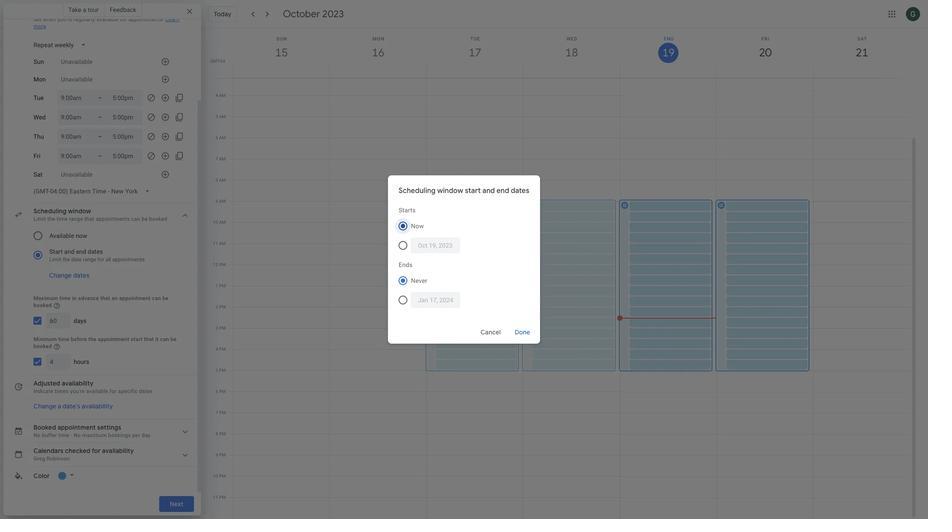 Task type: describe. For each thing, give the bounding box(es) containing it.
advance
[[78, 295, 99, 302]]

6 for 6 am
[[215, 135, 218, 140]]

feedback button
[[104, 3, 142, 17]]

and inside 'start and end dates limit the date range for all appointments'
[[64, 248, 74, 255]]

pm for 8 pm
[[219, 432, 226, 436]]

3 cell from the left
[[425, 11, 523, 519]]

11 pm
[[213, 495, 226, 500]]

appointment inside the "minimum time before the appointment start that it can be booked"
[[98, 336, 129, 342]]

8 for 8 pm
[[216, 432, 218, 436]]

2 horizontal spatial for
[[120, 16, 127, 22]]

scheduling window start and end dates
[[399, 186, 529, 195]]

can for time
[[160, 336, 169, 342]]

pm for 12 pm
[[219, 262, 226, 267]]

available now
[[49, 232, 87, 239]]

the for window
[[47, 216, 55, 222]]

11 for 11 am
[[213, 241, 218, 246]]

appointments inside scheduling window limit the time range that appointments can be booked
[[96, 216, 130, 222]]

change dates
[[49, 272, 89, 280]]

color
[[34, 472, 50, 480]]

availability inside change a date's availability button
[[82, 402, 113, 410]]

october 2023
[[283, 8, 344, 20]]

4 pm
[[216, 347, 226, 352]]

times
[[55, 388, 69, 394]]

10 for 10 pm
[[213, 474, 218, 479]]

days
[[74, 317, 87, 324]]

time for maximum
[[60, 295, 71, 302]]

4 for 4 pm
[[216, 347, 218, 352]]

0 vertical spatial available
[[96, 16, 118, 22]]

tour
[[88, 6, 99, 13]]

– for thu
[[98, 133, 102, 140]]

it
[[155, 336, 159, 342]]

Maximum days in advance that an appointment can be booked number field
[[50, 313, 67, 329]]

appointments.
[[128, 16, 164, 22]]

10 pm
[[213, 474, 226, 479]]

the inside 'start and end dates limit the date range for all appointments'
[[62, 257, 70, 263]]

hours
[[74, 358, 89, 365]]

scheduling window start and end dates dialog
[[388, 175, 540, 344]]

start inside the "minimum time before the appointment start that it can be booked"
[[131, 336, 143, 342]]

3 pm
[[216, 326, 226, 331]]

cancel button
[[476, 322, 505, 343]]

pm for 5 pm
[[219, 368, 226, 373]]

start and end dates limit the date range for all appointments
[[49, 248, 145, 263]]

1 column header from the left
[[233, 29, 330, 78]]

4 column header from the left
[[523, 29, 620, 78]]

never
[[411, 277, 427, 284]]

7 for 7 pm
[[216, 410, 218, 415]]

for inside 'start and end dates limit the date range for all appointments'
[[97, 257, 104, 263]]

7 am
[[215, 157, 226, 161]]

when
[[43, 16, 56, 22]]

am for 7 am
[[219, 157, 226, 161]]

in
[[72, 295, 77, 302]]

4 cell from the left
[[522, 11, 620, 519]]

pm for 10 pm
[[219, 474, 226, 479]]

minimum time before the appointment start that it can be booked
[[34, 336, 177, 350]]

grid containing gmt-04
[[205, 11, 917, 519]]

scheduling window limit the time range that appointments can be booked
[[34, 207, 167, 222]]

learn more
[[34, 16, 179, 30]]

the for time
[[88, 336, 96, 342]]

change a date's availability button
[[30, 398, 116, 414]]

be inside maximum time in advance that an appointment can be booked
[[162, 295, 169, 302]]

6 pm
[[216, 389, 226, 394]]

option group containing starts
[[395, 202, 529, 257]]

maximum
[[34, 295, 58, 302]]

limit inside 'start and end dates limit the date range for all appointments'
[[49, 257, 61, 263]]

3 column header from the left
[[426, 29, 523, 78]]

2 column header from the left
[[330, 29, 427, 78]]

and inside scheduling window start and end dates "dialog"
[[482, 186, 495, 195]]

start inside "dialog"
[[465, 186, 481, 195]]

2023
[[322, 8, 344, 20]]

sun
[[34, 58, 44, 65]]

available
[[49, 232, 74, 239]]

today
[[214, 10, 231, 18]]

7 for 7 am
[[215, 157, 218, 161]]

change for change a date's availability
[[34, 402, 56, 410]]

am for 8 am
[[219, 178, 226, 183]]

change a date's availability
[[34, 402, 113, 410]]

4 am
[[215, 93, 226, 98]]

– for fri
[[98, 153, 102, 160]]

7 column header from the left
[[813, 29, 910, 78]]

a for change
[[58, 402, 61, 410]]

now
[[411, 223, 424, 230]]

pm for 7 pm
[[219, 410, 226, 415]]

6 column header from the left
[[716, 29, 814, 78]]

learn
[[165, 16, 179, 22]]

8 for 8 am
[[215, 178, 218, 183]]

october
[[283, 8, 320, 20]]

more
[[34, 23, 46, 30]]

9 am
[[215, 199, 226, 204]]

2 pm
[[216, 305, 226, 310]]

fri
[[34, 153, 40, 160]]

sat
[[34, 171, 43, 178]]

8 am
[[215, 178, 226, 183]]

unavailable for sun
[[61, 58, 92, 65]]

booked for window
[[149, 216, 167, 222]]

take
[[68, 6, 81, 13]]

maximum time in advance that an appointment can be booked
[[34, 295, 169, 309]]

availability inside adjusted availability indicate times you're available for specific dates
[[62, 379, 93, 387]]

end inside 'start and end dates limit the date range for all appointments'
[[76, 248, 86, 255]]

am for 9 am
[[219, 199, 226, 204]]

7 cell from the left
[[814, 11, 910, 519]]

now
[[76, 232, 87, 239]]

time for minimum
[[58, 336, 69, 342]]

5 am
[[215, 114, 226, 119]]

all
[[105, 257, 111, 263]]

adjusted
[[34, 379, 60, 387]]

gmt-04
[[210, 59, 225, 63]]

pm for 4 pm
[[219, 347, 226, 352]]

dates inside button
[[73, 272, 89, 280]]

minimum
[[34, 336, 57, 342]]

regularly
[[74, 16, 95, 22]]

you're inside adjusted availability indicate times you're available for specific dates
[[70, 388, 85, 394]]

ends
[[399, 261, 413, 269]]

1
[[216, 283, 218, 288]]

2
[[216, 305, 218, 310]]

12
[[213, 262, 218, 267]]



Task type: locate. For each thing, give the bounding box(es) containing it.
1 – from the top
[[98, 94, 102, 101]]

availability up times
[[62, 379, 93, 387]]

1 6 from the top
[[215, 135, 218, 140]]

time left before
[[58, 336, 69, 342]]

1 horizontal spatial a
[[83, 6, 86, 13]]

take a tour button
[[63, 3, 104, 17]]

next button
[[159, 496, 194, 512]]

am up 5 am
[[219, 93, 226, 98]]

– for tue
[[98, 94, 102, 101]]

3 unavailable from the top
[[61, 171, 92, 178]]

1 vertical spatial 5
[[216, 368, 218, 373]]

set when you're regularly available for appointments.
[[34, 16, 164, 22]]

am for 10 am
[[219, 220, 226, 225]]

0 vertical spatial change
[[49, 272, 72, 280]]

scheduling inside "dialog"
[[399, 186, 436, 195]]

4 down 3 on the bottom
[[216, 347, 218, 352]]

done button
[[508, 322, 536, 343]]

0 horizontal spatial a
[[58, 402, 61, 410]]

a inside "button"
[[83, 6, 86, 13]]

1 vertical spatial be
[[162, 295, 169, 302]]

5 pm from the top
[[219, 347, 226, 352]]

scheduling for scheduling window start and end dates
[[399, 186, 436, 195]]

cell
[[233, 11, 330, 519], [330, 11, 427, 519], [425, 11, 523, 519], [522, 11, 620, 519], [619, 11, 717, 519], [716, 11, 814, 519], [814, 11, 910, 519]]

time left "in"
[[60, 295, 71, 302]]

the right before
[[88, 336, 96, 342]]

window inside "dialog"
[[437, 186, 463, 195]]

time inside scheduling window limit the time range that appointments can be booked
[[57, 216, 68, 222]]

5 for 5 pm
[[216, 368, 218, 373]]

1 vertical spatial appointment
[[98, 336, 129, 342]]

4 pm from the top
[[219, 326, 226, 331]]

11 am
[[213, 241, 226, 246]]

2 9 from the top
[[216, 453, 218, 458]]

0 horizontal spatial that
[[84, 216, 94, 222]]

feedback
[[110, 6, 136, 13]]

2 horizontal spatial that
[[144, 336, 154, 342]]

am
[[219, 93, 226, 98], [219, 114, 226, 119], [219, 135, 226, 140], [219, 157, 226, 161], [219, 178, 226, 183], [219, 199, 226, 204], [219, 220, 226, 225], [219, 241, 226, 246]]

9 up 10 am
[[215, 199, 218, 204]]

2 vertical spatial for
[[110, 388, 117, 394]]

10 up 11 pm
[[213, 474, 218, 479]]

5 up 6 am
[[215, 114, 218, 119]]

1 vertical spatial you're
[[70, 388, 85, 394]]

5 up 6 pm
[[216, 368, 218, 373]]

1 unavailable from the top
[[61, 58, 92, 65]]

0 horizontal spatial be
[[142, 216, 148, 222]]

mon
[[34, 76, 46, 83]]

dates
[[511, 186, 529, 195], [88, 248, 103, 255], [73, 272, 89, 280], [139, 388, 153, 394]]

11 pm from the top
[[219, 474, 226, 479]]

3
[[216, 326, 218, 331]]

1 8 from the top
[[215, 178, 218, 183]]

appointment inside maximum time in advance that an appointment can be booked
[[119, 295, 151, 302]]

0 vertical spatial appointment
[[119, 295, 151, 302]]

10 am
[[213, 220, 226, 225]]

time up available
[[57, 216, 68, 222]]

for inside adjusted availability indicate times you're available for specific dates
[[110, 388, 117, 394]]

1 vertical spatial limit
[[49, 257, 61, 263]]

pm for 1 pm
[[219, 283, 226, 288]]

2 – from the top
[[98, 114, 102, 121]]

pm down 8 pm in the left bottom of the page
[[219, 453, 226, 458]]

that up now
[[84, 216, 94, 222]]

booked for time
[[34, 343, 52, 350]]

availability
[[62, 379, 93, 387], [82, 402, 113, 410]]

appointments
[[96, 216, 130, 222], [112, 257, 145, 263]]

limit inside scheduling window limit the time range that appointments can be booked
[[34, 216, 46, 222]]

dates inside "dialog"
[[511, 186, 529, 195]]

adjusted availability indicate times you're available for specific dates
[[34, 379, 153, 394]]

the left date
[[62, 257, 70, 263]]

0 vertical spatial for
[[120, 16, 127, 22]]

start
[[49, 248, 63, 255]]

4 – from the top
[[98, 153, 102, 160]]

3 pm from the top
[[219, 305, 226, 310]]

range
[[69, 216, 83, 222], [83, 257, 96, 263]]

available down tour
[[96, 16, 118, 22]]

am up 7 am
[[219, 135, 226, 140]]

0 vertical spatial scheduling
[[399, 186, 436, 195]]

10
[[213, 220, 218, 225], [213, 474, 218, 479]]

wed
[[34, 114, 46, 121]]

1 vertical spatial a
[[58, 402, 61, 410]]

unavailable for mon
[[61, 76, 92, 83]]

4 for 4 am
[[215, 93, 218, 98]]

1 vertical spatial 11
[[213, 495, 218, 500]]

0 vertical spatial a
[[83, 6, 86, 13]]

dates inside 'start and end dates limit the date range for all appointments'
[[88, 248, 103, 255]]

1 horizontal spatial limit
[[49, 257, 61, 263]]

1 7 from the top
[[215, 157, 218, 161]]

2 vertical spatial can
[[160, 336, 169, 342]]

pm up 9 pm
[[219, 432, 226, 436]]

1 9 from the top
[[215, 199, 218, 204]]

1 vertical spatial range
[[83, 257, 96, 263]]

pm right 2
[[219, 305, 226, 310]]

booked inside scheduling window limit the time range that appointments can be booked
[[149, 216, 167, 222]]

end inside "dialog"
[[497, 186, 509, 195]]

appointment
[[119, 295, 151, 302], [98, 336, 129, 342]]

1 4 from the top
[[215, 93, 218, 98]]

2 6 from the top
[[216, 389, 218, 394]]

learn more link
[[34, 16, 179, 30]]

1 horizontal spatial for
[[110, 388, 117, 394]]

appointments up 'start and end dates limit the date range for all appointments'
[[96, 216, 130, 222]]

the inside scheduling window limit the time range that appointments can be booked
[[47, 216, 55, 222]]

be for window
[[142, 216, 148, 222]]

7 up 8 pm in the left bottom of the page
[[216, 410, 218, 415]]

6 am
[[215, 135, 226, 140]]

6 cell from the left
[[716, 11, 814, 519]]

appointments inside 'start and end dates limit the date range for all appointments'
[[112, 257, 145, 263]]

0 horizontal spatial for
[[97, 257, 104, 263]]

change
[[49, 272, 72, 280], [34, 402, 56, 410]]

change down indicate
[[34, 402, 56, 410]]

4
[[215, 93, 218, 98], [216, 347, 218, 352]]

2 vertical spatial be
[[171, 336, 177, 342]]

specific
[[118, 388, 138, 394]]

availability down adjusted availability indicate times you're available for specific dates
[[82, 402, 113, 410]]

am up 12 pm
[[219, 241, 226, 246]]

11 for 11 pm
[[213, 495, 218, 500]]

10 pm from the top
[[219, 453, 226, 458]]

2 pm from the top
[[219, 283, 226, 288]]

gmt-
[[210, 59, 220, 63]]

0 vertical spatial can
[[131, 216, 140, 222]]

tue
[[34, 94, 44, 101]]

0 vertical spatial 6
[[215, 135, 218, 140]]

6 pm from the top
[[219, 368, 226, 373]]

6 am from the top
[[219, 199, 226, 204]]

0 horizontal spatial scheduling
[[34, 207, 66, 215]]

change down date
[[49, 272, 72, 280]]

that inside maximum time in advance that an appointment can be booked
[[100, 295, 110, 302]]

change dates button
[[45, 268, 93, 283]]

change for change dates
[[49, 272, 72, 280]]

and
[[482, 186, 495, 195], [64, 248, 74, 255]]

9 up 10 pm
[[216, 453, 218, 458]]

scheduling for scheduling window limit the time range that appointments can be booked
[[34, 207, 66, 215]]

1 pm from the top
[[219, 262, 226, 267]]

End date of the appointment schedules text field
[[418, 292, 453, 308]]

8 am from the top
[[219, 241, 226, 246]]

date
[[71, 257, 82, 263]]

9 pm from the top
[[219, 432, 226, 436]]

appointment right before
[[98, 336, 129, 342]]

0 vertical spatial 9
[[215, 199, 218, 204]]

1 vertical spatial 9
[[216, 453, 218, 458]]

am for 6 am
[[219, 135, 226, 140]]

unavailable right sat
[[61, 171, 92, 178]]

2 7 from the top
[[216, 410, 218, 415]]

5 column header from the left
[[620, 29, 717, 78]]

0 vertical spatial end
[[497, 186, 509, 195]]

Minimum amount of hours before the start of the appointment that it can be booked number field
[[50, 354, 67, 370]]

be
[[142, 216, 148, 222], [162, 295, 169, 302], [171, 336, 177, 342]]

thu
[[34, 133, 44, 140]]

range up now
[[69, 216, 83, 222]]

indicate
[[34, 388, 53, 394]]

0 vertical spatial availability
[[62, 379, 93, 387]]

7
[[215, 157, 218, 161], [216, 410, 218, 415]]

pm for 2 pm
[[219, 305, 226, 310]]

8 down 7 am
[[215, 178, 218, 183]]

0 vertical spatial 7
[[215, 157, 218, 161]]

1 vertical spatial end
[[76, 248, 86, 255]]

a for take
[[83, 6, 86, 13]]

1 horizontal spatial that
[[100, 295, 110, 302]]

that for time
[[144, 336, 154, 342]]

set
[[34, 16, 42, 22]]

the up available
[[47, 216, 55, 222]]

1 vertical spatial 6
[[216, 389, 218, 394]]

scheduling up starts
[[399, 186, 436, 195]]

0 vertical spatial you're
[[58, 16, 72, 22]]

1 vertical spatial availability
[[82, 402, 113, 410]]

12 pm from the top
[[219, 495, 226, 500]]

option group containing available now
[[30, 226, 182, 265]]

0 horizontal spatial window
[[68, 207, 91, 215]]

04
[[220, 59, 225, 63]]

7 pm from the top
[[219, 389, 226, 394]]

1 vertical spatial window
[[68, 207, 91, 215]]

1 vertical spatial that
[[100, 295, 110, 302]]

be for time
[[171, 336, 177, 342]]

9 pm
[[216, 453, 226, 458]]

1 horizontal spatial scheduling
[[399, 186, 436, 195]]

9 for 9 pm
[[216, 453, 218, 458]]

0 vertical spatial time
[[57, 216, 68, 222]]

0 vertical spatial 8
[[215, 178, 218, 183]]

that left it
[[144, 336, 154, 342]]

8
[[215, 178, 218, 183], [216, 432, 218, 436]]

0 vertical spatial be
[[142, 216, 148, 222]]

0 horizontal spatial end
[[76, 248, 86, 255]]

an
[[112, 295, 118, 302]]

unavailable right mon
[[61, 76, 92, 83]]

7 up 8 am
[[215, 157, 218, 161]]

8 pm
[[216, 432, 226, 436]]

1 vertical spatial unavailable
[[61, 76, 92, 83]]

pm up 6 pm
[[219, 368, 226, 373]]

2 am from the top
[[219, 114, 226, 119]]

time
[[57, 216, 68, 222], [60, 295, 71, 302], [58, 336, 69, 342]]

booked inside the "minimum time before the appointment start that it can be booked"
[[34, 343, 52, 350]]

that inside the "minimum time before the appointment start that it can be booked"
[[144, 336, 154, 342]]

0 horizontal spatial the
[[47, 216, 55, 222]]

2 10 from the top
[[213, 474, 218, 479]]

8 up 9 pm
[[216, 432, 218, 436]]

1 horizontal spatial end
[[497, 186, 509, 195]]

1 vertical spatial appointments
[[112, 257, 145, 263]]

time inside the "minimum time before the appointment start that it can be booked"
[[58, 336, 69, 342]]

9
[[215, 199, 218, 204], [216, 453, 218, 458]]

for left all
[[97, 257, 104, 263]]

1 horizontal spatial the
[[62, 257, 70, 263]]

1 vertical spatial for
[[97, 257, 104, 263]]

you're down take
[[58, 16, 72, 22]]

2 vertical spatial booked
[[34, 343, 52, 350]]

am down 7 am
[[219, 178, 226, 183]]

before
[[71, 336, 87, 342]]

for left the specific
[[110, 388, 117, 394]]

1 vertical spatial start
[[131, 336, 143, 342]]

0 vertical spatial booked
[[149, 216, 167, 222]]

8 pm from the top
[[219, 410, 226, 415]]

12 pm
[[213, 262, 226, 267]]

0 vertical spatial 5
[[215, 114, 218, 119]]

1 vertical spatial the
[[62, 257, 70, 263]]

1 vertical spatial 7
[[216, 410, 218, 415]]

you're
[[58, 16, 72, 22], [70, 388, 85, 394]]

that inside scheduling window limit the time range that appointments can be booked
[[84, 216, 94, 222]]

am for 5 am
[[219, 114, 226, 119]]

0 vertical spatial 11
[[213, 241, 218, 246]]

booked
[[149, 216, 167, 222], [34, 302, 52, 309], [34, 343, 52, 350]]

2 11 from the top
[[213, 495, 218, 500]]

can inside the "minimum time before the appointment start that it can be booked"
[[160, 336, 169, 342]]

column header
[[233, 29, 330, 78], [330, 29, 427, 78], [426, 29, 523, 78], [523, 29, 620, 78], [620, 29, 717, 78], [716, 29, 814, 78], [813, 29, 910, 78]]

you're up change a date's availability button
[[70, 388, 85, 394]]

2 vertical spatial unavailable
[[61, 171, 92, 178]]

unavailable for sat
[[61, 171, 92, 178]]

start
[[465, 186, 481, 195], [131, 336, 143, 342]]

be inside the "minimum time before the appointment start that it can be booked"
[[171, 336, 177, 342]]

10 up 11 am
[[213, 220, 218, 225]]

am for 11 am
[[219, 241, 226, 246]]

0 vertical spatial unavailable
[[61, 58, 92, 65]]

window for limit
[[68, 207, 91, 215]]

0 vertical spatial start
[[465, 186, 481, 195]]

window
[[437, 186, 463, 195], [68, 207, 91, 215]]

0 vertical spatial that
[[84, 216, 94, 222]]

available inside adjusted availability indicate times you're available for specific dates
[[86, 388, 108, 394]]

the
[[47, 216, 55, 222], [62, 257, 70, 263], [88, 336, 96, 342]]

window inside scheduling window limit the time range that appointments can be booked
[[68, 207, 91, 215]]

1 vertical spatial 4
[[216, 347, 218, 352]]

pm right 1
[[219, 283, 226, 288]]

pm right 12
[[219, 262, 226, 267]]

1 5 from the top
[[215, 114, 218, 119]]

2 5 from the top
[[216, 368, 218, 373]]

6 for 6 pm
[[216, 389, 218, 394]]

2 8 from the top
[[216, 432, 218, 436]]

row
[[229, 11, 910, 519]]

cancel
[[480, 328, 501, 336]]

7 pm
[[216, 410, 226, 415]]

6 up 7 am
[[215, 135, 218, 140]]

3 am from the top
[[219, 135, 226, 140]]

1 vertical spatial change
[[34, 402, 56, 410]]

appointments right all
[[112, 257, 145, 263]]

1 vertical spatial booked
[[34, 302, 52, 309]]

0 vertical spatial 4
[[215, 93, 218, 98]]

– for wed
[[98, 114, 102, 121]]

am down 8 am
[[219, 199, 226, 204]]

time inside maximum time in advance that an appointment can be booked
[[60, 295, 71, 302]]

dates inside adjusted availability indicate times you're available for specific dates
[[139, 388, 153, 394]]

pm for 6 pm
[[219, 389, 226, 394]]

0 horizontal spatial and
[[64, 248, 74, 255]]

pm up 8 pm in the left bottom of the page
[[219, 410, 226, 415]]

can for window
[[131, 216, 140, 222]]

0 vertical spatial the
[[47, 216, 55, 222]]

1 horizontal spatial be
[[162, 295, 169, 302]]

scheduling up available
[[34, 207, 66, 215]]

2 vertical spatial the
[[88, 336, 96, 342]]

0 vertical spatial limit
[[34, 216, 46, 222]]

that for window
[[84, 216, 94, 222]]

1 horizontal spatial and
[[482, 186, 495, 195]]

1 vertical spatial available
[[86, 388, 108, 394]]

can inside scheduling window limit the time range that appointments can be booked
[[131, 216, 140, 222]]

4 up 5 am
[[215, 93, 218, 98]]

scheduling
[[399, 186, 436, 195], [34, 207, 66, 215]]

date's
[[63, 402, 80, 410]]

1 am from the top
[[219, 93, 226, 98]]

take a tour
[[68, 6, 99, 13]]

11 down 10 pm
[[213, 495, 218, 500]]

2 unavailable from the top
[[61, 76, 92, 83]]

1 vertical spatial 8
[[216, 432, 218, 436]]

a inside button
[[58, 402, 61, 410]]

pm up "7 pm"
[[219, 389, 226, 394]]

1 pm
[[216, 283, 226, 288]]

5 for 5 am
[[215, 114, 218, 119]]

5 cell from the left
[[619, 11, 717, 519]]

grid
[[205, 11, 917, 519]]

pm up the 5 pm
[[219, 347, 226, 352]]

1 horizontal spatial window
[[437, 186, 463, 195]]

starts
[[399, 207, 416, 214]]

4 am from the top
[[219, 157, 226, 161]]

pm right 3 on the bottom
[[219, 326, 226, 331]]

available
[[96, 16, 118, 22], [86, 388, 108, 394]]

range inside scheduling window limit the time range that appointments can be booked
[[69, 216, 83, 222]]

1 horizontal spatial start
[[465, 186, 481, 195]]

appointment right an
[[119, 295, 151, 302]]

1 vertical spatial time
[[60, 295, 71, 302]]

a left date's
[[58, 402, 61, 410]]

5 pm
[[216, 368, 226, 373]]

1 11 from the top
[[213, 241, 218, 246]]

for
[[120, 16, 127, 22], [97, 257, 104, 263], [110, 388, 117, 394]]

0 vertical spatial and
[[482, 186, 495, 195]]

0 vertical spatial window
[[437, 186, 463, 195]]

limit
[[34, 216, 46, 222], [49, 257, 61, 263]]

0 vertical spatial appointments
[[96, 216, 130, 222]]

scheduling inside scheduling window limit the time range that appointments can be booked
[[34, 207, 66, 215]]

2 4 from the top
[[216, 347, 218, 352]]

next
[[170, 500, 183, 508]]

11
[[213, 241, 218, 246], [213, 495, 218, 500]]

option group
[[395, 202, 529, 257], [30, 226, 182, 265], [395, 257, 529, 312]]

2 vertical spatial time
[[58, 336, 69, 342]]

am up 8 am
[[219, 157, 226, 161]]

0 horizontal spatial start
[[131, 336, 143, 342]]

available up change a date's availability
[[86, 388, 108, 394]]

unavailable right sun
[[61, 58, 92, 65]]

0 vertical spatial range
[[69, 216, 83, 222]]

am for 4 am
[[219, 93, 226, 98]]

pm
[[219, 262, 226, 267], [219, 283, 226, 288], [219, 305, 226, 310], [219, 326, 226, 331], [219, 347, 226, 352], [219, 368, 226, 373], [219, 389, 226, 394], [219, 410, 226, 415], [219, 432, 226, 436], [219, 453, 226, 458], [219, 474, 226, 479], [219, 495, 226, 500]]

2 horizontal spatial be
[[171, 336, 177, 342]]

pm for 11 pm
[[219, 495, 226, 500]]

5 am from the top
[[219, 178, 226, 183]]

today button
[[208, 6, 237, 22]]

be inside scheduling window limit the time range that appointments can be booked
[[142, 216, 148, 222]]

11 up 12
[[213, 241, 218, 246]]

1 vertical spatial 10
[[213, 474, 218, 479]]

1 10 from the top
[[213, 220, 218, 225]]

range inside 'start and end dates limit the date range for all appointments'
[[83, 257, 96, 263]]

7 am from the top
[[219, 220, 226, 225]]

3 – from the top
[[98, 133, 102, 140]]

can inside maximum time in advance that an appointment can be booked
[[152, 295, 161, 302]]

am up 6 am
[[219, 114, 226, 119]]

pm for 3 pm
[[219, 326, 226, 331]]

1 vertical spatial scheduling
[[34, 207, 66, 215]]

6 up "7 pm"
[[216, 389, 218, 394]]

pm down 9 pm
[[219, 474, 226, 479]]

10 for 10 am
[[213, 220, 218, 225]]

pm for 9 pm
[[219, 453, 226, 458]]

am down 9 am
[[219, 220, 226, 225]]

done
[[515, 328, 530, 336]]

the inside the "minimum time before the appointment start that it can be booked"
[[88, 336, 96, 342]]

2 vertical spatial that
[[144, 336, 154, 342]]

1 cell from the left
[[233, 11, 330, 519]]

Start date of the appointment schedules text field
[[418, 238, 453, 254]]

2 horizontal spatial the
[[88, 336, 96, 342]]

pm down 10 pm
[[219, 495, 226, 500]]

a left tour
[[83, 6, 86, 13]]

for down feedback
[[120, 16, 127, 22]]

booked inside maximum time in advance that an appointment can be booked
[[34, 302, 52, 309]]

that left an
[[100, 295, 110, 302]]

end
[[497, 186, 509, 195], [76, 248, 86, 255]]

2 cell from the left
[[330, 11, 427, 519]]

1 vertical spatial and
[[64, 248, 74, 255]]

1 vertical spatial can
[[152, 295, 161, 302]]

0 horizontal spatial limit
[[34, 216, 46, 222]]

window for start
[[437, 186, 463, 195]]

range right date
[[83, 257, 96, 263]]

9 for 9 am
[[215, 199, 218, 204]]

option group containing ends
[[395, 257, 529, 312]]

0 vertical spatial 10
[[213, 220, 218, 225]]



Task type: vqa. For each thing, say whether or not it's contained in the screenshot.
Search options image
no



